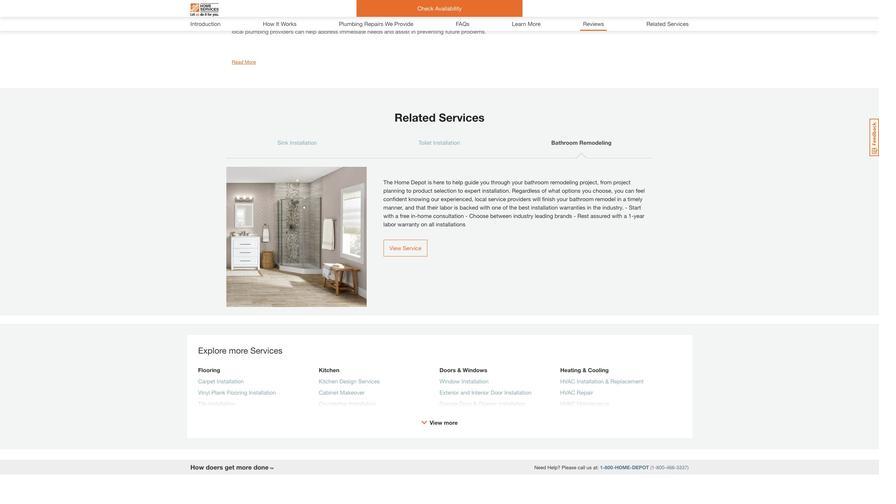Task type: vqa. For each thing, say whether or not it's contained in the screenshot.
Window Installation 'link'
yes



Task type: describe. For each thing, give the bounding box(es) containing it.
need
[[491, 20, 504, 26]]

preventing
[[417, 28, 444, 35]]

local inside it's important to deal with a plumbing problem before it causes significant damage to your home. if you need plumbing repair services, the home depot's licensed, local plumbing providers can help address immediate needs and assist in preventing future problems.
[[232, 28, 244, 35]]

toilet installation
[[419, 139, 460, 146]]

0 horizontal spatial related services
[[395, 111, 485, 124]]

warranty
[[398, 221, 420, 228]]

heating & cooling
[[560, 367, 609, 374]]

done
[[254, 464, 269, 472]]

to down depot
[[407, 187, 412, 194]]

what
[[548, 187, 561, 194]]

plumbing
[[339, 20, 363, 27]]

installation for tile installation
[[208, 401, 236, 408]]

the inside it's important to deal with a plumbing problem before it causes significant damage to your home. if you need plumbing repair services, the home depot's licensed, local plumbing providers can help address immediate needs and assist in preventing future problems.
[[570, 20, 579, 26]]

to up the selection at the top of the page
[[446, 179, 451, 186]]

plumbing repairs we provide
[[339, 20, 414, 27]]

introduction
[[190, 20, 221, 27]]

please
[[562, 465, 577, 471]]

™
[[270, 467, 274, 472]]

view more
[[430, 420, 458, 427]]

project,
[[580, 179, 599, 186]]

bathroom remodeling
[[552, 139, 612, 146]]

start
[[629, 204, 641, 211]]

how it works
[[263, 20, 297, 27]]

service
[[488, 196, 506, 203]]

with inside it's important to deal with a plumbing problem before it causes significant damage to your home. if you need plumbing repair services, the home depot's licensed, local plumbing providers can help address immediate needs and assist in preventing future problems.
[[285, 20, 295, 26]]

replacement
[[611, 378, 644, 385]]

if
[[476, 20, 479, 26]]

you inside it's important to deal with a plumbing problem before it causes significant damage to your home. if you need plumbing repair services, the home depot's licensed, local plumbing providers can help address immediate needs and assist in preventing future problems.
[[480, 20, 490, 26]]

leading
[[535, 213, 553, 219]]

service
[[403, 245, 422, 252]]

2 horizontal spatial plumbing
[[505, 20, 529, 26]]

carpet installation
[[198, 378, 244, 385]]

installation for sink installation
[[290, 139, 317, 146]]

tile installation
[[198, 401, 236, 408]]

with down industry.
[[612, 213, 623, 219]]

between
[[490, 213, 512, 219]]

installation inside exterior and interior door installation link
[[505, 390, 532, 396]]

cabinet makeover
[[319, 390, 365, 396]]

a inside it's important to deal with a plumbing problem before it causes significant damage to your home. if you need plumbing repair services, the home depot's licensed, local plumbing providers can help address immediate needs and assist in preventing future problems.
[[297, 20, 300, 26]]

services inside kitchen design services link
[[358, 378, 380, 385]]

exterior and interior door installation
[[440, 390, 532, 396]]

hvac for hvac installation & replacement
[[560, 378, 575, 385]]

more for learn more
[[528, 20, 541, 27]]

their
[[427, 204, 438, 211]]

cabinet
[[319, 390, 339, 396]]

installation for countertop installation
[[349, 401, 376, 408]]

local inside the home depot is here to help guide you through your bathroom remodeling project, from project planning to product selection to expert installation. regardless of what options you choose, you can feel confident knowing our experienced, local service providers will finish your bathroom remodel in a timely manner, and that their labor is backed with one of the best installation warranties in the industry.   - start with a free in-home consultation - choose between industry leading brands - rest assured with a 1-year labor warranty on all installations
[[475, 196, 487, 203]]

0 horizontal spatial plumbing
[[245, 28, 269, 35]]

0 vertical spatial related
[[647, 20, 666, 27]]

exterior
[[440, 390, 459, 396]]

carpet installation link
[[198, 378, 244, 389]]

a left timely on the top right of the page
[[623, 196, 626, 203]]

home inside it's important to deal with a plumbing problem before it causes significant damage to your home. if you need plumbing repair services, the home depot's licensed, local plumbing providers can help address immediate needs and assist in preventing future problems.
[[581, 20, 596, 26]]

works
[[281, 20, 297, 27]]

more for explore
[[229, 346, 248, 356]]

doers
[[206, 464, 223, 472]]

check availability
[[418, 5, 462, 12]]

finish
[[542, 196, 556, 203]]

you right "guide"
[[480, 179, 490, 186]]

call
[[578, 465, 585, 471]]

assured
[[591, 213, 611, 219]]

view service link
[[384, 240, 428, 257]]

home
[[418, 213, 432, 219]]

with down the manner,
[[384, 213, 394, 219]]

confident
[[384, 196, 407, 203]]

hvac maintenance
[[560, 401, 609, 408]]

2 horizontal spatial in
[[617, 196, 622, 203]]

doors & windows
[[440, 367, 487, 374]]

0 vertical spatial is
[[428, 179, 432, 186]]

tile
[[198, 401, 207, 408]]

0 horizontal spatial related
[[395, 111, 436, 124]]

1 vertical spatial 1-
[[600, 465, 605, 471]]

damage
[[417, 20, 438, 26]]

2 vertical spatial more
[[236, 464, 252, 472]]

address
[[318, 28, 338, 35]]

0 horizontal spatial bathroom
[[525, 179, 549, 186]]

1 horizontal spatial -
[[574, 213, 576, 219]]

vinyl plank flooring installation
[[198, 390, 276, 396]]

depot
[[411, 179, 426, 186]]

plank
[[211, 390, 225, 396]]

rest
[[578, 213, 589, 219]]

sink
[[278, 139, 289, 146]]

0 vertical spatial door
[[491, 390, 503, 396]]

regardless
[[512, 187, 540, 194]]

more for view
[[444, 420, 458, 427]]

1 the from the left
[[509, 204, 517, 211]]

our
[[431, 196, 440, 203]]

can inside the home depot is here to help guide you through your bathroom remodeling project, from project planning to product selection to expert installation. regardless of what options you choose, you can feel confident knowing our experienced, local service providers will finish your bathroom remodel in a timely manner, and that their labor is backed with one of the best installation warranties in the industry.   - start with a free in-home consultation - choose between industry leading brands - rest assured with a 1-year labor warranty on all installations
[[625, 187, 635, 194]]

do it for you logo image
[[190, 0, 219, 19]]

we
[[385, 20, 393, 27]]

help inside it's important to deal with a plumbing problem before it causes significant damage to your home. if you need plumbing repair services, the home depot's licensed, local plumbing providers can help address immediate needs and assist in preventing future problems.
[[306, 28, 317, 35]]

get
[[225, 464, 235, 472]]

1 vertical spatial flooring
[[227, 390, 247, 396]]

from
[[601, 179, 612, 186]]

view for view more
[[430, 420, 443, 427]]

installation
[[531, 204, 558, 211]]

planning
[[384, 187, 405, 194]]

industry
[[513, 213, 534, 219]]

cabinet makeover link
[[319, 389, 365, 400]]

on
[[421, 221, 427, 228]]

it
[[276, 20, 279, 27]]

vinyl plank flooring installation link
[[198, 389, 276, 400]]

3337)
[[677, 465, 689, 471]]

and inside the home depot is here to help guide you through your bathroom remodeling project, from project planning to product selection to expert installation. regardless of what options you choose, you can feel confident knowing our experienced, local service providers will finish your bathroom remodel in a timely manner, and that their labor is backed with one of the best installation warranties in the industry.   - start with a free in-home consultation - choose between industry leading brands - rest assured with a 1-year labor warranty on all installations
[[405, 204, 415, 211]]

1 horizontal spatial of
[[542, 187, 547, 194]]

hvac for hvac maintenance
[[560, 401, 575, 408]]

help?
[[548, 465, 561, 471]]

1 horizontal spatial in
[[587, 204, 592, 211]]

garage door & opener installation
[[440, 401, 526, 408]]

0 vertical spatial flooring
[[198, 367, 220, 374]]

expert
[[465, 187, 481, 194]]

a left year
[[624, 213, 627, 219]]

2 horizontal spatial and
[[461, 390, 470, 396]]

immediate
[[340, 28, 366, 35]]

check
[[418, 5, 434, 12]]

toilet
[[419, 139, 432, 146]]

2 horizontal spatial -
[[625, 204, 628, 211]]

vinyl
[[198, 390, 210, 396]]

1 800- from the left
[[605, 465, 615, 471]]

project
[[614, 179, 631, 186]]

explore
[[198, 346, 227, 356]]

through
[[491, 179, 511, 186]]

hvac for hvac repair
[[560, 390, 575, 396]]

remodel
[[595, 196, 616, 203]]

& down cooling
[[606, 378, 609, 385]]

here
[[434, 179, 445, 186]]



Task type: locate. For each thing, give the bounding box(es) containing it.
more down 'garage'
[[444, 420, 458, 427]]

1 horizontal spatial providers
[[508, 196, 531, 203]]

and inside it's important to deal with a plumbing problem before it causes significant damage to your home. if you need plumbing repair services, the home depot's licensed, local plumbing providers can help address immediate needs and assist in preventing future problems.
[[384, 28, 394, 35]]

view down 'garage'
[[430, 420, 443, 427]]

with up choose
[[480, 204, 490, 211]]

1 vertical spatial home
[[394, 179, 410, 186]]

0 horizontal spatial 800-
[[605, 465, 615, 471]]

learn more
[[512, 20, 541, 27]]

in
[[411, 28, 416, 35], [617, 196, 622, 203], [587, 204, 592, 211]]

0 vertical spatial bathroom
[[525, 179, 549, 186]]

home.
[[459, 20, 474, 26]]

0 vertical spatial local
[[232, 28, 244, 35]]

1 horizontal spatial your
[[512, 179, 523, 186]]

1 horizontal spatial how
[[263, 20, 275, 27]]

0 vertical spatial related services
[[647, 20, 689, 27]]

providers
[[270, 28, 294, 35], [508, 196, 531, 203]]

kitchen for kitchen design services
[[319, 378, 338, 385]]

repairs
[[364, 20, 384, 27]]

consultation
[[433, 213, 464, 219]]

more for read more
[[245, 59, 256, 65]]

1 vertical spatial related services
[[395, 111, 485, 124]]

your down what
[[557, 196, 568, 203]]

hvac down hvac repair link
[[560, 401, 575, 408]]

year
[[634, 213, 645, 219]]

you down project
[[615, 187, 624, 194]]

opener
[[479, 401, 497, 408]]

can inside it's important to deal with a plumbing problem before it causes significant damage to your home. if you need plumbing repair services, the home depot's licensed, local plumbing providers can help address immediate needs and assist in preventing future problems.
[[295, 28, 304, 35]]

in up industry.
[[617, 196, 622, 203]]

0 horizontal spatial local
[[232, 28, 244, 35]]

future
[[445, 28, 460, 35]]

1 horizontal spatial plumbing
[[302, 20, 325, 26]]

& left cooling
[[583, 367, 587, 374]]

3 hvac from the top
[[560, 401, 575, 408]]

help left the address
[[306, 28, 317, 35]]

and down window installation 'link' at the bottom of page
[[461, 390, 470, 396]]

view for view service
[[390, 245, 401, 252]]

1 vertical spatial door
[[460, 401, 472, 408]]

providers inside the home depot is here to help guide you through your bathroom remodeling project, from project planning to product selection to expert installation. regardless of what options you choose, you can feel confident knowing our experienced, local service providers will finish your bathroom remodel in a timely manner, and that their labor is backed with one of the best installation warranties in the industry.   - start with a free in-home consultation - choose between industry leading brands - rest assured with a 1-year labor warranty on all installations
[[508, 196, 531, 203]]

causes
[[371, 20, 389, 26]]

1 vertical spatial providers
[[508, 196, 531, 203]]

local down expert
[[475, 196, 487, 203]]

1 vertical spatial more
[[444, 420, 458, 427]]

plumbing down important
[[245, 28, 269, 35]]

significant
[[390, 20, 416, 26]]

1 horizontal spatial the
[[570, 20, 579, 26]]

0 horizontal spatial door
[[460, 401, 472, 408]]

the inside the home depot is here to help guide you through your bathroom remodeling project, from project planning to product selection to expert installation. regardless of what options you choose, you can feel confident knowing our experienced, local service providers will finish your bathroom remodel in a timely manner, and that their labor is backed with one of the best installation warranties in the industry.   - start with a free in-home consultation - choose between industry leading brands - rest assured with a 1-year labor warranty on all installations
[[384, 179, 393, 186]]

it's important to deal with a plumbing problem before it causes significant damage to your home. if you need plumbing repair services, the home depot's licensed, local plumbing providers can help address immediate needs and assist in preventing future problems.
[[232, 20, 641, 35]]

2 horizontal spatial your
[[557, 196, 568, 203]]

the left best
[[509, 204, 517, 211]]

read
[[232, 59, 243, 65]]

providers inside it's important to deal with a plumbing problem before it causes significant damage to your home. if you need plumbing repair services, the home depot's licensed, local plumbing providers can help address immediate needs and assist in preventing future problems.
[[270, 28, 294, 35]]

the up assured
[[593, 204, 601, 211]]

0 vertical spatial can
[[295, 28, 304, 35]]

1 horizontal spatial home
[[581, 20, 596, 26]]

how left it
[[263, 20, 275, 27]]

1 vertical spatial hvac
[[560, 390, 575, 396]]

a left the free
[[396, 213, 399, 219]]

0 vertical spatial how
[[263, 20, 275, 27]]

1 horizontal spatial local
[[475, 196, 487, 203]]

0 vertical spatial providers
[[270, 28, 294, 35]]

- left the rest
[[574, 213, 576, 219]]

1 vertical spatial view
[[430, 420, 443, 427]]

installation inside window installation 'link'
[[462, 378, 489, 385]]

labor down the manner,
[[384, 221, 396, 228]]

more
[[229, 346, 248, 356], [444, 420, 458, 427], [236, 464, 252, 472]]

the
[[570, 20, 579, 26], [384, 179, 393, 186]]

2 hvac from the top
[[560, 390, 575, 396]]

1 horizontal spatial more
[[528, 20, 541, 27]]

you
[[480, 20, 490, 26], [480, 179, 490, 186], [582, 187, 592, 194], [615, 187, 624, 194]]

faqs
[[456, 20, 470, 27]]

- left start
[[625, 204, 628, 211]]

countertop installation
[[319, 401, 376, 408]]

installation inside hvac installation & replacement link
[[577, 378, 604, 385]]

0 vertical spatial more
[[229, 346, 248, 356]]

466-
[[667, 465, 677, 471]]

you right if on the right of the page
[[480, 20, 490, 26]]

in right assist
[[411, 28, 416, 35]]

us
[[587, 465, 592, 471]]

1 vertical spatial the
[[384, 179, 393, 186]]

1 horizontal spatial can
[[625, 187, 635, 194]]

more right learn
[[528, 20, 541, 27]]

it
[[366, 20, 369, 26]]

and
[[384, 28, 394, 35], [405, 204, 415, 211], [461, 390, 470, 396]]

1 vertical spatial help
[[453, 179, 463, 186]]

important
[[241, 20, 265, 26]]

explore more services
[[198, 346, 283, 356]]

remodeling
[[550, 179, 578, 186]]

door right 'garage'
[[460, 401, 472, 408]]

0 vertical spatial home
[[581, 20, 596, 26]]

1 vertical spatial in
[[617, 196, 622, 203]]

heating
[[560, 367, 581, 374]]

1 horizontal spatial is
[[454, 204, 458, 211]]

1 horizontal spatial help
[[453, 179, 463, 186]]

related up toilet
[[395, 111, 436, 124]]

0 horizontal spatial in
[[411, 28, 416, 35]]

need
[[535, 465, 546, 471]]

0 horizontal spatial can
[[295, 28, 304, 35]]

providers up best
[[508, 196, 531, 203]]

is left here
[[428, 179, 432, 186]]

800- right depot
[[657, 465, 667, 471]]

licensed,
[[618, 20, 641, 26]]

0 horizontal spatial the
[[509, 204, 517, 211]]

how doers get more done ™
[[190, 464, 274, 472]]

it's
[[232, 20, 239, 26]]

hvac down heating
[[560, 378, 575, 385]]

of up the finish
[[542, 187, 547, 194]]

to up experienced,
[[458, 187, 463, 194]]

and down we
[[384, 28, 394, 35]]

flooring up carpet
[[198, 367, 220, 374]]

learn
[[512, 20, 526, 27]]

free
[[400, 213, 410, 219]]

kitchen for kitchen
[[319, 367, 340, 374]]

1 hvac from the top
[[560, 378, 575, 385]]

in up the rest
[[587, 204, 592, 211]]

industry.
[[603, 204, 624, 211]]

1- inside the home depot is here to help guide you through your bathroom remodeling project, from project planning to product selection to expert installation. regardless of what options you choose, you can feel confident knowing our experienced, local service providers will finish your bathroom remodel in a timely manner, and that their labor is backed with one of the best installation warranties in the industry.   - start with a free in-home consultation - choose between industry leading brands - rest assured with a 1-year labor warranty on all installations
[[629, 213, 634, 219]]

problem
[[327, 20, 347, 26]]

0 horizontal spatial -
[[466, 213, 468, 219]]

home inside the home depot is here to help guide you through your bathroom remodeling project, from project planning to product selection to expert installation. regardless of what options you choose, you can feel confident knowing our experienced, local service providers will finish your bathroom remodel in a timely manner, and that their labor is backed with one of the best installation warranties in the industry.   - start with a free in-home consultation - choose between industry leading brands - rest assured with a 1-year labor warranty on all installations
[[394, 179, 410, 186]]

1 horizontal spatial 1-
[[629, 213, 634, 219]]

1 horizontal spatial labor
[[440, 204, 453, 211]]

your inside it's important to deal with a plumbing problem before it causes significant damage to your home. if you need plumbing repair services, the home depot's licensed, local plumbing providers can help address immediate needs and assist in preventing future problems.
[[446, 20, 457, 26]]

of right one
[[503, 204, 508, 211]]

1 vertical spatial local
[[475, 196, 487, 203]]

repair
[[530, 20, 544, 26]]

providers down the how it works
[[270, 28, 294, 35]]

installation inside countertop installation link
[[349, 401, 376, 408]]

0 vertical spatial view
[[390, 245, 401, 252]]

related right licensed,
[[647, 20, 666, 27]]

1 horizontal spatial related
[[647, 20, 666, 27]]

hvac
[[560, 378, 575, 385], [560, 390, 575, 396], [560, 401, 575, 408]]

assist
[[395, 28, 410, 35]]

1 horizontal spatial bathroom
[[570, 196, 594, 203]]

800- right 'at:'
[[605, 465, 615, 471]]

home left depot's
[[581, 20, 596, 26]]

installation inside carpet installation link
[[217, 378, 244, 385]]

1 horizontal spatial and
[[405, 204, 415, 211]]

1 horizontal spatial door
[[491, 390, 503, 396]]

installations
[[436, 221, 466, 228]]

2 vertical spatial and
[[461, 390, 470, 396]]

1- right 'at:'
[[600, 465, 605, 471]]

product
[[413, 187, 433, 194]]

1 horizontal spatial the
[[593, 204, 601, 211]]

services
[[668, 20, 689, 27], [439, 111, 485, 124], [250, 346, 283, 356], [358, 378, 380, 385]]

0 horizontal spatial your
[[446, 20, 457, 26]]

interior
[[472, 390, 489, 396]]

2 kitchen from the top
[[319, 378, 338, 385]]

2 800- from the left
[[657, 465, 667, 471]]

and up in-
[[405, 204, 415, 211]]

0 horizontal spatial flooring
[[198, 367, 220, 374]]

1- down start
[[629, 213, 634, 219]]

you down project,
[[582, 187, 592, 194]]

help inside the home depot is here to help guide you through your bathroom remodeling project, from project planning to product selection to expert installation. regardless of what options you choose, you can feel confident knowing our experienced, local service providers will finish your bathroom remodel in a timely manner, and that their labor is backed with one of the best installation warranties in the industry.   - start with a free in-home consultation - choose between industry leading brands - rest assured with a 1-year labor warranty on all installations
[[453, 179, 463, 186]]

the right services,
[[570, 20, 579, 26]]

help left "guide"
[[453, 179, 463, 186]]

view inside the view service link
[[390, 245, 401, 252]]

deal
[[273, 20, 284, 26]]

0 vertical spatial hvac
[[560, 378, 575, 385]]

hvac installation & replacement
[[560, 378, 644, 385]]

plumbing up the address
[[302, 20, 325, 26]]

& down interior
[[474, 401, 477, 408]]

1 vertical spatial how
[[190, 464, 204, 472]]

can down works at the left top of the page
[[295, 28, 304, 35]]

more right read
[[245, 59, 256, 65]]

the home depot is here to help guide you through your bathroom remodeling project, from project planning to product selection to expert installation. regardless of what options you choose, you can feel confident knowing our experienced, local service providers will finish your bathroom remodel in a timely manner, and that their labor is backed with one of the best installation warranties in the industry.   - start with a free in-home consultation - choose between industry leading brands - rest assured with a 1-year labor warranty on all installations
[[384, 179, 645, 228]]

needs
[[368, 28, 383, 35]]

installation inside garage door & opener installation link
[[499, 401, 526, 408]]

brands
[[555, 213, 572, 219]]

0 vertical spatial kitchen
[[319, 367, 340, 374]]

0 horizontal spatial 1-
[[600, 465, 605, 471]]

how for it
[[263, 20, 275, 27]]

installation for window installation
[[462, 378, 489, 385]]

home up planning
[[394, 179, 410, 186]]

1 horizontal spatial related services
[[647, 20, 689, 27]]

tile installation link
[[198, 400, 236, 411]]

1 horizontal spatial 800-
[[657, 465, 667, 471]]

how for doers
[[190, 464, 204, 472]]

plumbing right need
[[505, 20, 529, 26]]

0 horizontal spatial how
[[190, 464, 204, 472]]

installation for carpet installation
[[217, 378, 244, 385]]

0 vertical spatial in
[[411, 28, 416, 35]]

0 vertical spatial help
[[306, 28, 317, 35]]

1 vertical spatial of
[[503, 204, 508, 211]]

1 vertical spatial bathroom
[[570, 196, 594, 203]]

cooling
[[588, 367, 609, 374]]

carpet
[[198, 378, 215, 385]]

bathroom up regardless
[[525, 179, 549, 186]]

in inside it's important to deal with a plumbing problem before it causes significant damage to your home. if you need plumbing repair services, the home depot's licensed, local plumbing providers can help address immediate needs and assist in preventing future problems.
[[411, 28, 416, 35]]

1 vertical spatial labor
[[384, 221, 396, 228]]

flooring right plank
[[227, 390, 247, 396]]

2 the from the left
[[593, 204, 601, 211]]

feel
[[636, 187, 645, 194]]

reviews
[[583, 20, 604, 27]]

0 horizontal spatial is
[[428, 179, 432, 186]]

read more
[[232, 59, 256, 65]]

installation for hvac installation & replacement
[[577, 378, 604, 385]]

makeover
[[340, 390, 365, 396]]

home-
[[615, 465, 632, 471]]

0 horizontal spatial and
[[384, 28, 394, 35]]

installation inside vinyl plank flooring installation link
[[249, 390, 276, 396]]

1 vertical spatial your
[[512, 179, 523, 186]]

0 vertical spatial the
[[570, 20, 579, 26]]

1 vertical spatial related
[[395, 111, 436, 124]]

0 vertical spatial labor
[[440, 204, 453, 211]]

maintenance
[[577, 401, 609, 408]]

0 horizontal spatial the
[[384, 179, 393, 186]]

1 kitchen from the top
[[319, 367, 340, 374]]

1 vertical spatial kitchen
[[319, 378, 338, 385]]

how left doers
[[190, 464, 204, 472]]

a right works at the left top of the page
[[297, 20, 300, 26]]

0 vertical spatial 1-
[[629, 213, 634, 219]]

1 vertical spatial more
[[245, 59, 256, 65]]

backed
[[460, 204, 478, 211]]

countertop installation link
[[319, 400, 376, 411]]

1 horizontal spatial view
[[430, 420, 443, 427]]

hvac repair link
[[560, 389, 593, 400]]

to up the 'preventing'
[[439, 20, 444, 26]]

exterior and interior door installation link
[[440, 389, 532, 400]]

more right get
[[236, 464, 252, 472]]

choose,
[[593, 187, 613, 194]]

-
[[625, 204, 628, 211], [466, 213, 468, 219], [574, 213, 576, 219]]

0 horizontal spatial labor
[[384, 221, 396, 228]]

0 vertical spatial of
[[542, 187, 547, 194]]

is down experienced,
[[454, 204, 458, 211]]

is
[[428, 179, 432, 186], [454, 204, 458, 211]]

to left it
[[266, 20, 271, 26]]

0 horizontal spatial of
[[503, 204, 508, 211]]

1 vertical spatial and
[[405, 204, 415, 211]]

with right deal
[[285, 20, 295, 26]]

door up opener
[[491, 390, 503, 396]]

1 vertical spatial is
[[454, 204, 458, 211]]

warranties
[[560, 204, 586, 211]]

related
[[647, 20, 666, 27], [395, 111, 436, 124]]

the up planning
[[384, 179, 393, 186]]

local down it's at the top of page
[[232, 28, 244, 35]]

hvac left repair
[[560, 390, 575, 396]]

feedback link image
[[870, 119, 879, 157]]

1 horizontal spatial flooring
[[227, 390, 247, 396]]

bathroom up warranties at the right of page
[[570, 196, 594, 203]]

availability
[[435, 5, 462, 12]]

0 vertical spatial and
[[384, 28, 394, 35]]

0 vertical spatial your
[[446, 20, 457, 26]]

labor up consultation in the top of the page
[[440, 204, 453, 211]]

2 vertical spatial your
[[557, 196, 568, 203]]

one
[[492, 204, 501, 211]]

need help? please call us at: 1-800-home-depot (1-800-466-3337)
[[535, 465, 689, 471]]

provide
[[395, 20, 414, 27]]

options
[[562, 187, 581, 194]]

2 vertical spatial hvac
[[560, 401, 575, 408]]

installation inside tile installation link
[[208, 401, 236, 408]]

guide
[[465, 179, 479, 186]]

your up future
[[446, 20, 457, 26]]

more
[[528, 20, 541, 27], [245, 59, 256, 65]]

- down backed
[[466, 213, 468, 219]]

more right explore
[[229, 346, 248, 356]]

& right doors on the bottom of page
[[458, 367, 461, 374]]

depot
[[632, 465, 649, 471]]

0 horizontal spatial home
[[394, 179, 410, 186]]

installation for toilet installation
[[433, 139, 460, 146]]

view left the service
[[390, 245, 401, 252]]

your up regardless
[[512, 179, 523, 186]]

before
[[349, 20, 365, 26]]

can up timely on the top right of the page
[[625, 187, 635, 194]]

1-
[[629, 213, 634, 219], [600, 465, 605, 471]]

in-
[[411, 213, 418, 219]]

1 vertical spatial can
[[625, 187, 635, 194]]

0 horizontal spatial providers
[[270, 28, 294, 35]]



